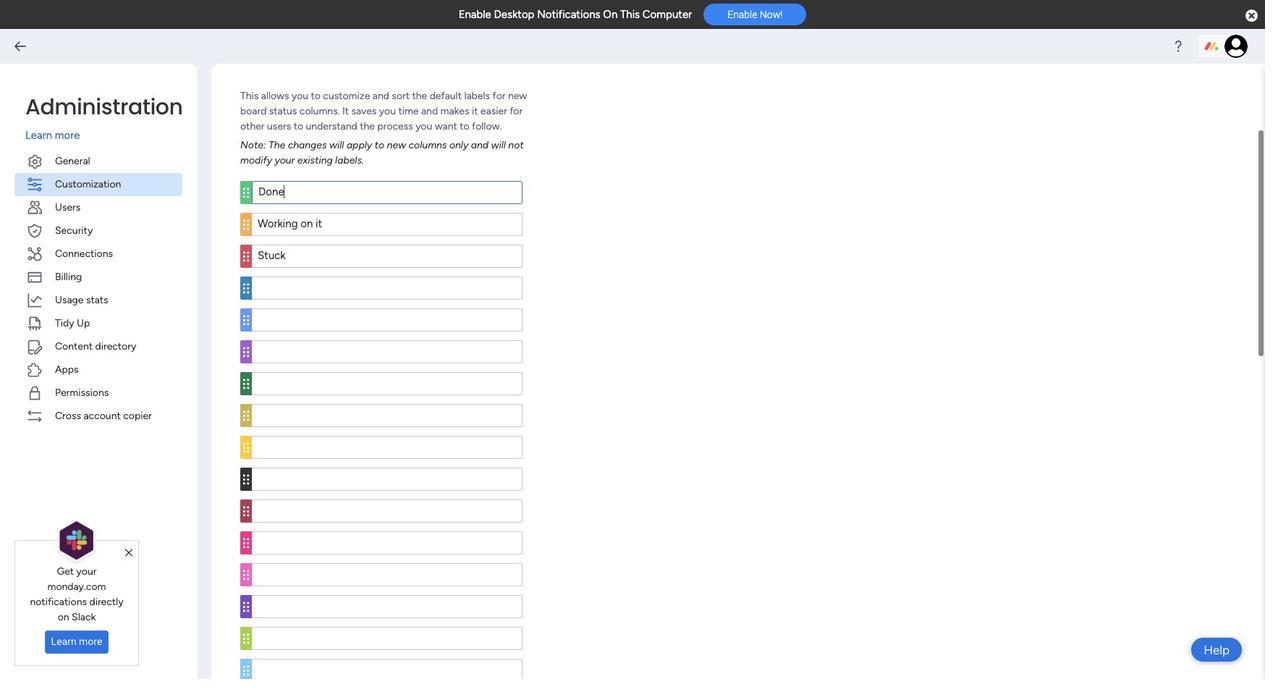 Task type: locate. For each thing, give the bounding box(es) containing it.
get
[[57, 565, 74, 578]]

your
[[275, 154, 295, 166], [76, 565, 97, 578]]

existing
[[297, 154, 333, 166]]

0 horizontal spatial this
[[240, 89, 259, 102]]

billing
[[55, 270, 82, 283]]

general
[[55, 155, 90, 167]]

1 horizontal spatial enable
[[728, 9, 758, 20]]

this
[[620, 8, 640, 21], [240, 89, 259, 102]]

and
[[373, 89, 389, 102], [421, 105, 438, 117], [471, 139, 489, 151]]

customize
[[323, 89, 370, 102]]

1 vertical spatial new
[[387, 139, 406, 151]]

1 will from the left
[[329, 139, 344, 151]]

understand
[[306, 120, 357, 132]]

new down process
[[387, 139, 406, 151]]

time
[[399, 105, 419, 117]]

drag anchor 3 image
[[240, 658, 252, 679]]

enable now! button
[[704, 4, 807, 26]]

for right easier
[[510, 105, 523, 117]]

learn down administration
[[25, 129, 52, 142]]

your inside this allows you to customize and sort the default labels for new board status columns. it saves you time and makes it easier for other users to understand the process you want to follow. note: the changes will apply to new columns only and will not modify your existing labels.
[[275, 154, 295, 166]]

0 horizontal spatial new
[[387, 139, 406, 151]]

0 horizontal spatial the
[[360, 120, 375, 132]]

learn down on
[[51, 636, 76, 647]]

content
[[55, 340, 93, 352]]

None text field
[[252, 181, 523, 204], [252, 212, 523, 236], [252, 244, 523, 268], [252, 308, 523, 331], [252, 372, 523, 395], [252, 435, 523, 459], [252, 467, 523, 491], [252, 499, 523, 522], [252, 627, 523, 650], [252, 181, 523, 204], [252, 212, 523, 236], [252, 244, 523, 268], [252, 308, 523, 331], [252, 372, 523, 395], [252, 435, 523, 459], [252, 467, 523, 491], [252, 499, 523, 522], [252, 627, 523, 650]]

directly
[[89, 596, 123, 608]]

0 horizontal spatial and
[[373, 89, 389, 102]]

new right labels
[[508, 89, 527, 102]]

the down saves
[[360, 120, 375, 132]]

notifications
[[537, 8, 601, 21]]

note:
[[240, 139, 266, 151]]

1 vertical spatial more
[[79, 636, 102, 647]]

only
[[450, 139, 469, 151]]

and left sort
[[373, 89, 389, 102]]

0 vertical spatial more
[[55, 129, 80, 142]]

default
[[430, 89, 462, 102]]

1 vertical spatial this
[[240, 89, 259, 102]]

0 vertical spatial your
[[275, 154, 295, 166]]

enable desktop notifications on this computer
[[459, 8, 692, 21]]

this allows you to customize and sort the default labels for new board status columns. it saves you time and makes it easier for other users to understand the process you want to follow. note: the changes will apply to new columns only and will not modify your existing labels.
[[240, 89, 527, 166]]

now!
[[760, 9, 783, 20]]

0 vertical spatial you
[[292, 89, 308, 102]]

the up time
[[412, 89, 427, 102]]

1 horizontal spatial the
[[412, 89, 427, 102]]

0 vertical spatial this
[[620, 8, 640, 21]]

more
[[55, 129, 80, 142], [79, 636, 102, 647]]

you up status on the top left of page
[[292, 89, 308, 102]]

will
[[329, 139, 344, 151], [491, 139, 506, 151]]

0 vertical spatial new
[[508, 89, 527, 102]]

saves
[[352, 105, 377, 117]]

0 horizontal spatial your
[[76, 565, 97, 578]]

your down the
[[275, 154, 295, 166]]

you up process
[[379, 105, 396, 117]]

for up easier
[[493, 89, 506, 102]]

on
[[603, 8, 618, 21]]

this inside this allows you to customize and sort the default labels for new board status columns. it saves you time and makes it easier for other users to understand the process you want to follow. note: the changes will apply to new columns only and will not modify your existing labels.
[[240, 89, 259, 102]]

and right time
[[421, 105, 438, 117]]

other
[[240, 120, 265, 132]]

follow.
[[472, 120, 502, 132]]

process
[[377, 120, 413, 132]]

for
[[493, 89, 506, 102], [510, 105, 523, 117]]

more inside administration learn more
[[55, 129, 80, 142]]

1 horizontal spatial new
[[508, 89, 527, 102]]

and down follow.
[[471, 139, 489, 151]]

will down understand
[[329, 139, 344, 151]]

0 horizontal spatial will
[[329, 139, 344, 151]]

easier
[[481, 105, 507, 117]]

enable inside button
[[728, 9, 758, 20]]

1 horizontal spatial you
[[379, 105, 396, 117]]

it
[[342, 105, 349, 117]]

1 horizontal spatial will
[[491, 139, 506, 151]]

1 horizontal spatial your
[[275, 154, 295, 166]]

None text field
[[252, 276, 523, 299], [252, 340, 523, 363], [252, 404, 523, 427], [252, 531, 523, 554], [252, 563, 523, 586], [252, 595, 523, 618], [252, 658, 523, 679], [252, 276, 523, 299], [252, 340, 523, 363], [252, 404, 523, 427], [252, 531, 523, 554], [252, 563, 523, 586], [252, 595, 523, 618], [252, 658, 523, 679]]

learn
[[25, 129, 52, 142], [51, 636, 76, 647]]

administration learn more
[[25, 91, 183, 142]]

will left not on the left top of page
[[491, 139, 506, 151]]

0 horizontal spatial for
[[493, 89, 506, 102]]

to down makes
[[460, 120, 470, 132]]

slack
[[72, 611, 96, 623]]

columns.
[[300, 105, 340, 117]]

more inside button
[[79, 636, 102, 647]]

stats
[[86, 294, 108, 306]]

0 vertical spatial and
[[373, 89, 389, 102]]

1 vertical spatial you
[[379, 105, 396, 117]]

the
[[412, 89, 427, 102], [360, 120, 375, 132]]

learn inside administration learn more
[[25, 129, 52, 142]]

this up board
[[240, 89, 259, 102]]

1 horizontal spatial this
[[620, 8, 640, 21]]

you up columns
[[416, 120, 432, 132]]

up
[[77, 317, 90, 329]]

administration
[[25, 91, 183, 122]]

computer
[[643, 8, 692, 21]]

0 horizontal spatial enable
[[459, 8, 491, 21]]

1 horizontal spatial for
[[510, 105, 523, 117]]

enable
[[459, 8, 491, 21], [728, 9, 758, 20]]

more up general
[[55, 129, 80, 142]]

0 vertical spatial learn
[[25, 129, 52, 142]]

columns
[[409, 139, 447, 151]]

1 vertical spatial and
[[421, 105, 438, 117]]

directory
[[95, 340, 136, 352]]

2 vertical spatial you
[[416, 120, 432, 132]]

dapulse x slim image
[[125, 547, 132, 560]]

help
[[1204, 643, 1230, 657]]

new
[[508, 89, 527, 102], [387, 139, 406, 151]]

this right on
[[620, 8, 640, 21]]

to
[[311, 89, 321, 102], [294, 120, 303, 132], [460, 120, 470, 132], [375, 139, 385, 151]]

modify
[[240, 154, 272, 166]]

1 vertical spatial your
[[76, 565, 97, 578]]

1 vertical spatial learn
[[51, 636, 76, 647]]

enable left the desktop
[[459, 8, 491, 21]]

you
[[292, 89, 308, 102], [379, 105, 396, 117], [416, 120, 432, 132]]

2 vertical spatial and
[[471, 139, 489, 151]]

not
[[509, 139, 524, 151]]

enable for enable now!
[[728, 9, 758, 20]]

account
[[84, 409, 121, 422]]

monday.com
[[47, 581, 106, 593]]

your up monday.com
[[76, 565, 97, 578]]

more down slack
[[79, 636, 102, 647]]

enable left now! on the top
[[728, 9, 758, 20]]

2 will from the left
[[491, 139, 506, 151]]

permissions
[[55, 386, 109, 399]]



Task type: vqa. For each thing, say whether or not it's contained in the screenshot.
and to the left
yes



Task type: describe. For each thing, give the bounding box(es) containing it.
customization
[[55, 178, 121, 190]]

1 vertical spatial the
[[360, 120, 375, 132]]

security
[[55, 224, 93, 236]]

learn more button
[[45, 631, 109, 654]]

the
[[269, 139, 285, 151]]

kendall parks image
[[1225, 35, 1248, 58]]

board
[[240, 105, 267, 117]]

2 horizontal spatial and
[[471, 139, 489, 151]]

notifications
[[30, 596, 87, 608]]

labels.
[[335, 154, 364, 166]]

enable now!
[[728, 9, 783, 20]]

usage
[[55, 294, 84, 306]]

tidy
[[55, 317, 74, 329]]

changes
[[288, 139, 327, 151]]

connections
[[55, 247, 113, 260]]

it
[[472, 105, 478, 117]]

help image
[[1171, 39, 1186, 54]]

content directory
[[55, 340, 136, 352]]

learn inside button
[[51, 636, 76, 647]]

dapulse close image
[[1246, 9, 1258, 23]]

get your monday.com notifications directly on slack
[[30, 565, 123, 623]]

to right apply
[[375, 139, 385, 151]]

status
[[269, 105, 297, 117]]

users
[[55, 201, 81, 213]]

1 horizontal spatial and
[[421, 105, 438, 117]]

apps
[[55, 363, 79, 375]]

labels
[[464, 89, 490, 102]]

apply
[[347, 139, 372, 151]]

to right users
[[294, 120, 303, 132]]

0 horizontal spatial you
[[292, 89, 308, 102]]

cross account copier
[[55, 409, 152, 422]]

your inside get your monday.com notifications directly on slack
[[76, 565, 97, 578]]

2 horizontal spatial you
[[416, 120, 432, 132]]

1 vertical spatial for
[[510, 105, 523, 117]]

0 vertical spatial for
[[493, 89, 506, 102]]

desktop
[[494, 8, 535, 21]]

users
[[267, 120, 291, 132]]

makes
[[441, 105, 469, 117]]

0 vertical spatial the
[[412, 89, 427, 102]]

allows
[[261, 89, 289, 102]]

back to workspace image
[[13, 39, 28, 54]]

tidy up
[[55, 317, 90, 329]]

copier
[[123, 409, 152, 422]]

learn more
[[51, 636, 102, 647]]

help button
[[1192, 638, 1242, 662]]

sort
[[392, 89, 410, 102]]

enable for enable desktop notifications on this computer
[[459, 8, 491, 21]]

to up columns.
[[311, 89, 321, 102]]

learn more link
[[25, 127, 182, 144]]

on
[[58, 611, 69, 623]]

want
[[435, 120, 457, 132]]

cross
[[55, 409, 81, 422]]

usage stats
[[55, 294, 108, 306]]



